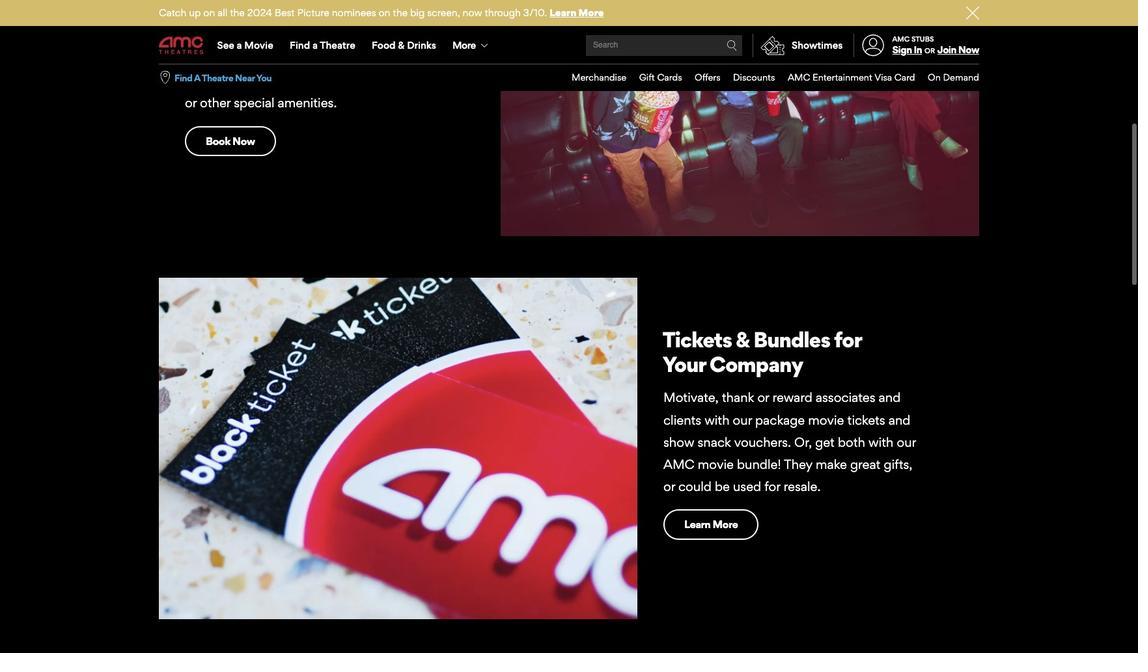 Task type: locate. For each thing, give the bounding box(es) containing it.
gift cards
[[639, 72, 682, 83]]

1 horizontal spatial theatre
[[320, 39, 355, 51]]

search the AMC website text field
[[591, 41, 727, 50]]

0 horizontal spatial movie
[[698, 457, 734, 473]]

together
[[423, 6, 473, 22]]

0 vertical spatial to
[[337, 6, 349, 22]]

1 vertical spatial amc
[[788, 72, 810, 83]]

0 horizontal spatial more
[[452, 39, 476, 51]]

clients
[[663, 412, 701, 428]]

2 vertical spatial amc
[[663, 457, 694, 473]]

menu containing merchandise
[[559, 64, 979, 91]]

our down the thank
[[733, 412, 752, 428]]

to left see in the left top of the page
[[337, 6, 349, 22]]

food
[[372, 39, 396, 51]]

1 vertical spatial menu
[[559, 64, 979, 91]]

gift cards link
[[626, 64, 682, 91]]

0 vertical spatial menu
[[159, 27, 979, 64]]

food & drinks
[[372, 39, 436, 51]]

movie up "get"
[[808, 412, 844, 428]]

learn more link down be
[[663, 510, 759, 540]]

for inside tickets & bundles for your company
[[834, 327, 861, 353]]

& inside "link"
[[398, 39, 405, 51]]

film
[[398, 6, 419, 22]]

now
[[958, 44, 979, 56], [232, 134, 255, 148]]

for inside motivate, thank or reward associates and clients with our package movie tickets and show snack vouchers. or, get both with our amc movie bundle! they make great gifts, or could be used for resale.
[[764, 479, 780, 495]]

1 horizontal spatial find
[[290, 39, 310, 51]]

with down buy
[[185, 29, 210, 44]]

1 horizontal spatial for
[[764, 479, 780, 495]]

gifts,
[[884, 457, 912, 473]]

through
[[485, 7, 521, 19]]

1 horizontal spatial our
[[897, 435, 916, 450]]

2 horizontal spatial more
[[713, 518, 738, 531]]

amc down show
[[663, 457, 694, 473]]

showtimes
[[792, 39, 843, 51]]

2 vertical spatial for
[[764, 479, 780, 495]]

1 horizontal spatial learn
[[684, 518, 710, 531]]

2 vertical spatial more
[[713, 518, 738, 531]]

1 horizontal spatial learn more link
[[663, 510, 759, 540]]

for
[[226, 73, 242, 89], [834, 327, 861, 353], [764, 479, 780, 495]]

0 vertical spatial amc
[[892, 34, 910, 44]]

2 a from the left
[[312, 39, 318, 51]]

merchandise
[[572, 72, 626, 83]]

group tickets image
[[501, 0, 979, 237]]

or,
[[794, 435, 812, 450]]

movie
[[808, 412, 844, 428], [698, 457, 734, 473]]

learn
[[549, 7, 576, 19], [684, 518, 710, 531]]

1 horizontal spatial more
[[578, 7, 604, 19]]

0 horizontal spatial theatre
[[202, 72, 233, 83]]

find for find a theatre near you
[[174, 72, 192, 83]]

see a movie link
[[209, 27, 281, 64]]

0 vertical spatial our
[[733, 412, 752, 428]]

sign in or join amc stubs element
[[853, 27, 979, 64]]

1 horizontal spatial now
[[958, 44, 979, 56]]

see
[[217, 39, 234, 51]]

menu containing more
[[159, 27, 979, 64]]

2 horizontal spatial with
[[868, 435, 893, 450]]

movie down the snack
[[698, 457, 734, 473]]

now right join
[[958, 44, 979, 56]]

submit search icon image
[[727, 40, 737, 51]]

now
[[463, 7, 482, 19]]

find a theatre
[[290, 39, 355, 51]]

amc logo image
[[159, 37, 204, 54], [159, 37, 204, 54]]

fifteen
[[290, 29, 327, 44]]

make
[[816, 457, 847, 473]]

0 vertical spatial for
[[226, 73, 242, 89]]

find inside menu
[[290, 39, 310, 51]]

snack
[[698, 435, 731, 450]]

on left all
[[203, 7, 215, 19]]

& right tickets
[[736, 327, 750, 353]]

do
[[315, 73, 331, 89]]

1 vertical spatial movie
[[698, 457, 734, 473]]

learn right the '3/10.'
[[549, 7, 576, 19]]

menu
[[159, 27, 979, 64], [559, 64, 979, 91]]

equipment
[[401, 73, 465, 89]]

0 vertical spatial now
[[958, 44, 979, 56]]

0 horizontal spatial a
[[237, 39, 242, 51]]

drinks
[[407, 39, 436, 51]]

more right the '3/10.'
[[578, 7, 604, 19]]

screen,
[[427, 7, 460, 19]]

theatre inside menu
[[320, 39, 355, 51]]

0 horizontal spatial find
[[174, 72, 192, 83]]

theatre inside button
[[202, 72, 233, 83]]

or right the thank
[[757, 390, 769, 406]]

cookie consent banner dialog
[[0, 619, 1138, 654]]

0 horizontal spatial on
[[203, 7, 215, 19]]

now right book
[[232, 134, 255, 148]]

0 vertical spatial and
[[879, 390, 901, 406]]

0 vertical spatial with
[[185, 29, 210, 44]]

menu up merchandise link
[[159, 27, 979, 64]]

1 a from the left
[[237, 39, 242, 51]]

0 vertical spatial learn more link
[[549, 7, 604, 19]]

your
[[662, 351, 706, 377]]

1 vertical spatial theatre
[[202, 72, 233, 83]]

find
[[290, 39, 310, 51], [174, 72, 192, 83]]

& inside tickets & bundles for your company
[[736, 327, 750, 353]]

with down tickets
[[868, 435, 893, 450]]

1 horizontal spatial a
[[312, 39, 318, 51]]

and
[[879, 390, 901, 406], [888, 412, 910, 428]]

and right tickets
[[888, 412, 910, 428]]

or
[[924, 46, 935, 55], [185, 95, 197, 111], [757, 390, 769, 406], [663, 479, 675, 495]]

best
[[417, 51, 442, 66]]

0 horizontal spatial with
[[185, 29, 210, 44]]

1 vertical spatial &
[[736, 327, 750, 353]]

that
[[289, 73, 312, 89]]

book
[[206, 134, 230, 148]]

require
[[357, 73, 398, 89]]

& right food
[[398, 39, 405, 51]]

or left other
[[185, 95, 197, 111]]

not
[[334, 73, 354, 89]]

0 horizontal spatial &
[[398, 39, 405, 51]]

tickets & bundles for your company image
[[159, 278, 637, 620]]

our up gifts,
[[897, 435, 916, 450]]

to up best
[[417, 29, 429, 44]]

learn down could at the right of the page
[[684, 518, 710, 531]]

or right in
[[924, 46, 935, 55]]

for down auditorium
[[226, 73, 242, 89]]

1 horizontal spatial &
[[736, 327, 750, 353]]

more down now
[[452, 39, 476, 51]]

offers
[[695, 72, 720, 83]]

find inside button
[[174, 72, 192, 83]]

more
[[578, 7, 604, 19], [452, 39, 476, 51], [713, 518, 738, 531]]

0 vertical spatial learn
[[549, 7, 576, 19]]

or inside amc stubs sign in or join now
[[924, 46, 935, 55]]

for right bundles
[[834, 327, 861, 353]]

1 vertical spatial more
[[452, 39, 476, 51]]

0 vertical spatial more
[[578, 7, 604, 19]]

0 horizontal spatial learn
[[549, 7, 576, 19]]

1 horizontal spatial amc
[[788, 72, 810, 83]]

user profile image
[[855, 35, 891, 56]]

sign in button
[[892, 44, 922, 56]]

and up tickets
[[879, 390, 901, 406]]

special
[[234, 95, 274, 111]]

with up the snack
[[705, 412, 730, 428]]

1 vertical spatial with
[[705, 412, 730, 428]]

0 horizontal spatial for
[[226, 73, 242, 89]]

0 horizontal spatial amc
[[663, 457, 694, 473]]

1 vertical spatial find
[[174, 72, 192, 83]]

0 vertical spatial find
[[290, 39, 310, 51]]

before
[[251, 51, 289, 66]]

discounts link
[[720, 64, 775, 91]]

0 vertical spatial movie
[[808, 412, 844, 428]]

learn more link right the '3/10.'
[[549, 7, 604, 19]]

menu down showtimes image
[[559, 64, 979, 91]]

used
[[733, 479, 761, 495]]

book now
[[206, 134, 255, 148]]

1 on from the left
[[203, 7, 215, 19]]

1 vertical spatial to
[[417, 29, 429, 44]]

on
[[203, 7, 215, 19], [379, 7, 390, 19]]

amc inside amc stubs sign in or join now
[[892, 34, 910, 44]]

the
[[234, 6, 253, 22], [375, 6, 394, 22], [230, 7, 245, 19], [393, 7, 408, 19], [213, 29, 232, 44], [432, 29, 451, 44], [395, 51, 414, 66]]

1 horizontal spatial on
[[379, 7, 390, 19]]

learn more
[[684, 518, 738, 531]]

motivate,
[[663, 390, 719, 406]]

1 horizontal spatial movie
[[808, 412, 844, 428]]

for right used at the bottom of page
[[764, 479, 780, 495]]

2 horizontal spatial for
[[834, 327, 861, 353]]

amc up sign at the right of page
[[892, 34, 910, 44]]

nominees
[[332, 7, 376, 19]]

amc down "showtimes" link
[[788, 72, 810, 83]]

a
[[237, 39, 242, 51], [312, 39, 318, 51]]

0 horizontal spatial to
[[337, 6, 349, 22]]

0 vertical spatial &
[[398, 39, 405, 51]]

0 horizontal spatial now
[[232, 134, 255, 148]]

on right see in the left top of the page
[[379, 7, 390, 19]]

our
[[733, 412, 752, 428], [897, 435, 916, 450]]

1 vertical spatial for
[[834, 327, 861, 353]]

up
[[189, 7, 201, 19]]

2 horizontal spatial amc
[[892, 34, 910, 44]]

amc stubs sign in or join now
[[892, 34, 979, 56]]

discounts
[[733, 72, 775, 83]]

buy
[[185, 6, 208, 22]]

bundles
[[753, 327, 830, 353]]

or inside buy out the entire theatre to see the film together with the standard fifteen minute access to the auditorium before showtime. this is the best option for groups that do not require equipment or other special amenities.
[[185, 95, 197, 111]]

learn more link
[[549, 7, 604, 19], [663, 510, 759, 540]]

1 horizontal spatial with
[[705, 412, 730, 428]]

more down be
[[713, 518, 738, 531]]

0 vertical spatial theatre
[[320, 39, 355, 51]]



Task type: vqa. For each thing, say whether or not it's contained in the screenshot.
Merchandise link
yes



Task type: describe. For each thing, give the bounding box(es) containing it.
catch up on all the 2024 best picture nominees on the big screen, now through 3/10. learn more
[[159, 7, 604, 19]]

find a theatre near you
[[174, 72, 272, 83]]

0 horizontal spatial learn more link
[[549, 7, 604, 19]]

food & drinks link
[[364, 27, 444, 64]]

option
[[185, 73, 223, 89]]

best
[[275, 7, 295, 19]]

catch
[[159, 7, 186, 19]]

1 vertical spatial our
[[897, 435, 916, 450]]

great
[[850, 457, 880, 473]]

groups
[[245, 73, 286, 89]]

be
[[715, 479, 730, 495]]

find a theatre link
[[281, 27, 364, 64]]

they
[[784, 457, 812, 473]]

join now button
[[937, 44, 979, 56]]

3/10.
[[523, 7, 547, 19]]

& for drinks
[[398, 39, 405, 51]]

could
[[678, 479, 711, 495]]

gift
[[639, 72, 655, 83]]

standard
[[235, 29, 286, 44]]

you
[[256, 72, 272, 83]]

entertainment
[[812, 72, 872, 83]]

showtimes image
[[753, 34, 792, 57]]

card
[[894, 72, 915, 83]]

thank
[[722, 390, 754, 406]]

get
[[815, 435, 835, 450]]

a
[[194, 72, 200, 83]]

near
[[235, 72, 255, 83]]

on demand
[[928, 72, 979, 83]]

tickets
[[662, 327, 732, 353]]

merchandise link
[[559, 64, 626, 91]]

all
[[218, 7, 227, 19]]

amc for visa
[[788, 72, 810, 83]]

visa
[[874, 72, 892, 83]]

this
[[356, 51, 379, 66]]

or left could at the right of the page
[[663, 479, 675, 495]]

amc entertainment visa card link
[[775, 64, 915, 91]]

more button
[[444, 27, 499, 64]]

show
[[663, 435, 694, 450]]

tickets & bundles for your company
[[662, 327, 861, 377]]

1 horizontal spatial to
[[417, 29, 429, 44]]

join
[[937, 44, 956, 56]]

theatre for a
[[320, 39, 355, 51]]

minute
[[330, 29, 371, 44]]

out
[[211, 6, 230, 22]]

tickets
[[847, 412, 885, 428]]

other
[[200, 95, 231, 111]]

amenities.
[[278, 95, 337, 111]]

reward
[[772, 390, 812, 406]]

picture
[[297, 7, 329, 19]]

2024
[[247, 7, 272, 19]]

& for bundles
[[736, 327, 750, 353]]

see a movie
[[217, 39, 273, 51]]

amc entertainment visa card
[[788, 72, 915, 83]]

1 vertical spatial learn
[[684, 518, 710, 531]]

a for theatre
[[312, 39, 318, 51]]

1 vertical spatial and
[[888, 412, 910, 428]]

associates
[[816, 390, 875, 406]]

more inside button
[[452, 39, 476, 51]]

0 horizontal spatial our
[[733, 412, 752, 428]]

now inside amc stubs sign in or join now
[[958, 44, 979, 56]]

demand
[[943, 72, 979, 83]]

on demand link
[[915, 64, 979, 91]]

2 vertical spatial with
[[868, 435, 893, 450]]

vouchers.
[[734, 435, 791, 450]]

both
[[838, 435, 865, 450]]

1 vertical spatial now
[[232, 134, 255, 148]]

motivate, thank or reward associates and clients with our package movie tickets and show snack vouchers. or, get both with our amc movie bundle! they make great gifts, or could be used for resale.
[[663, 390, 916, 495]]

in
[[914, 44, 922, 56]]

offers link
[[682, 64, 720, 91]]

on
[[928, 72, 941, 83]]

find for find a theatre
[[290, 39, 310, 51]]

book now link
[[185, 126, 276, 156]]

buy out the entire theatre to see the film together with the standard fifteen minute access to the auditorium before showtime. this is the best option for groups that do not require equipment or other special amenities.
[[185, 6, 473, 111]]

find a theatre near you button
[[174, 71, 272, 84]]

package
[[755, 412, 805, 428]]

is
[[383, 51, 391, 66]]

resale.
[[784, 479, 821, 495]]

2 on from the left
[[379, 7, 390, 19]]

company
[[709, 351, 803, 377]]

auditorium
[[185, 51, 248, 66]]

see
[[352, 6, 372, 22]]

entire
[[256, 6, 289, 22]]

a for movie
[[237, 39, 242, 51]]

big
[[410, 7, 425, 19]]

with inside buy out the entire theatre to see the film together with the standard fifteen minute access to the auditorium before showtime. this is the best option for groups that do not require equipment or other special amenities.
[[185, 29, 210, 44]]

theatre for a
[[202, 72, 233, 83]]

for inside buy out the entire theatre to see the film together with the standard fifteen minute access to the auditorium before showtime. this is the best option for groups that do not require equipment or other special amenities.
[[226, 73, 242, 89]]

access
[[374, 29, 414, 44]]

amc for sign
[[892, 34, 910, 44]]

sign
[[892, 44, 912, 56]]

amc inside motivate, thank or reward associates and clients with our package movie tickets and show snack vouchers. or, get both with our amc movie bundle! they make great gifts, or could be used for resale.
[[663, 457, 694, 473]]

1 vertical spatial learn more link
[[663, 510, 759, 540]]



